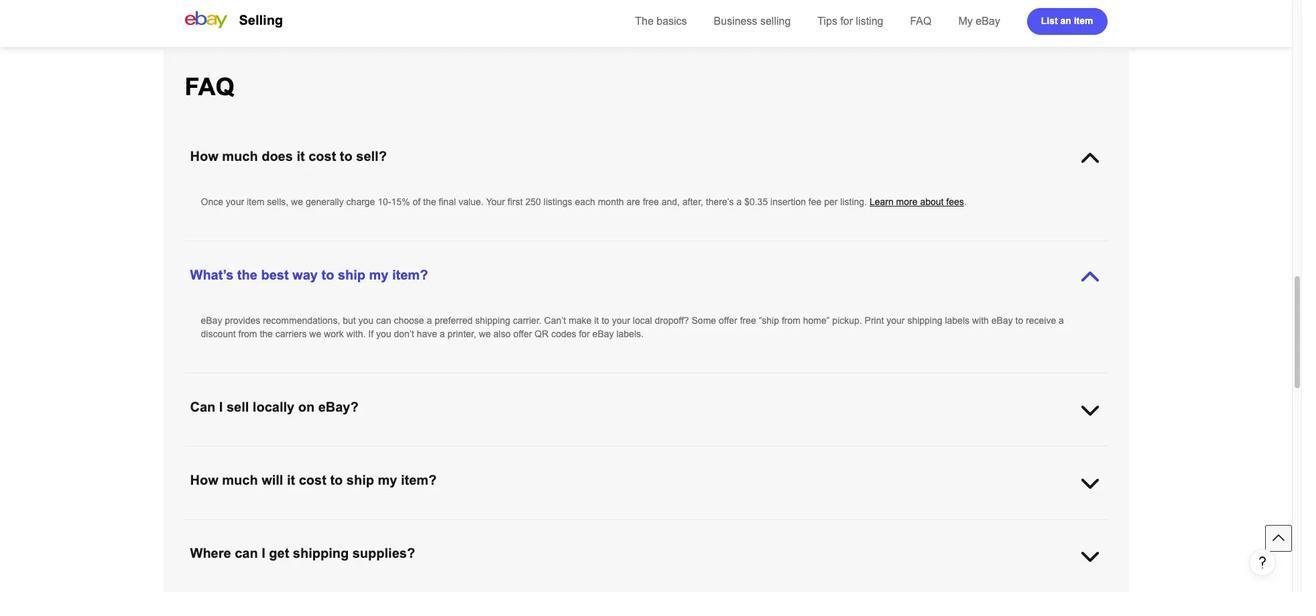 Task type: describe. For each thing, give the bounding box(es) containing it.
learn more about fees link
[[870, 197, 964, 207]]

receive
[[1026, 315, 1057, 326]]

selling
[[239, 13, 283, 28]]

best
[[261, 268, 289, 282]]

my
[[959, 15, 973, 27]]

will
[[262, 473, 283, 488]]

2 horizontal spatial we
[[479, 329, 491, 339]]

carriers
[[276, 329, 307, 339]]

1 vertical spatial i
[[262, 546, 265, 561]]

0 horizontal spatial offer
[[514, 329, 532, 339]]

can
[[190, 400, 216, 415]]

a up have
[[427, 315, 432, 326]]

0 horizontal spatial the
[[237, 268, 257, 282]]

faq link
[[910, 15, 932, 27]]

help, opens dialogs image
[[1256, 556, 1270, 569]]

business selling
[[714, 15, 791, 27]]

dropoff?
[[655, 315, 689, 326]]

labels.
[[617, 329, 644, 339]]

item for an
[[1074, 15, 1094, 26]]

business selling link
[[714, 15, 791, 27]]

can't
[[544, 315, 566, 326]]

ebay?
[[318, 400, 359, 415]]

0 vertical spatial ship
[[338, 268, 366, 282]]

to left receive at the bottom right of page
[[1016, 315, 1024, 326]]

how much does it cost to sell?
[[190, 149, 387, 164]]

the basics
[[635, 15, 687, 27]]

choose
[[394, 315, 424, 326]]

labels
[[945, 315, 970, 326]]

1 horizontal spatial shipping
[[475, 315, 510, 326]]

how much will it cost to ship my item?
[[190, 473, 437, 488]]

10-
[[378, 197, 391, 207]]

tips for listing
[[818, 15, 884, 27]]

of
[[413, 197, 421, 207]]

month
[[598, 197, 624, 207]]

what's the best way to ship my item?
[[190, 268, 428, 282]]

1 horizontal spatial offer
[[719, 315, 738, 326]]

1 vertical spatial from
[[238, 329, 257, 339]]

to right will at bottom left
[[330, 473, 343, 488]]

business
[[714, 15, 758, 27]]

final
[[439, 197, 456, 207]]

charge
[[346, 197, 375, 207]]

codes
[[551, 329, 576, 339]]

free for are
[[643, 197, 659, 207]]

2 horizontal spatial shipping
[[908, 315, 943, 326]]

once
[[201, 197, 223, 207]]

it for how much will it cost to ship my item?
[[287, 473, 295, 488]]

1 vertical spatial faq
[[185, 73, 234, 101]]

printer,
[[448, 329, 476, 339]]

1 vertical spatial ship
[[347, 473, 374, 488]]

home"
[[803, 315, 830, 326]]

tips
[[818, 15, 838, 27]]

pickup.
[[833, 315, 862, 326]]

on
[[298, 400, 315, 415]]

don't
[[394, 329, 414, 339]]

way
[[293, 268, 318, 282]]

list an item
[[1041, 15, 1094, 26]]

where
[[190, 546, 231, 561]]

the basics link
[[635, 15, 687, 27]]

work
[[324, 329, 344, 339]]

per
[[824, 197, 838, 207]]

listing.
[[841, 197, 867, 207]]

generally
[[306, 197, 344, 207]]

locally
[[253, 400, 295, 415]]

print
[[865, 315, 884, 326]]

to right way
[[322, 268, 334, 282]]

listing
[[856, 15, 884, 27]]

about
[[921, 197, 944, 207]]

0 vertical spatial i
[[219, 400, 223, 415]]

0 horizontal spatial shipping
[[293, 546, 349, 561]]

are
[[627, 197, 640, 207]]

tips for listing link
[[818, 15, 884, 27]]

0 vertical spatial item?
[[392, 268, 428, 282]]

can i sell locally on ebay?
[[190, 400, 359, 415]]

ebay right with
[[992, 315, 1013, 326]]

my ebay
[[959, 15, 1001, 27]]

where can i get shipping supplies?
[[190, 546, 415, 561]]

to left sell?
[[340, 149, 353, 164]]

insertion
[[771, 197, 806, 207]]

more
[[897, 197, 918, 207]]

1 horizontal spatial for
[[841, 15, 853, 27]]

ebay left the labels.
[[593, 329, 614, 339]]

what's
[[190, 268, 234, 282]]

ebay up discount
[[201, 315, 222, 326]]

have
[[417, 329, 437, 339]]

the
[[635, 15, 654, 27]]

.
[[964, 197, 967, 207]]

1 vertical spatial my
[[378, 473, 397, 488]]

for inside ebay provides recommendations, but you can choose a preferred shipping carrier. can't make it to your local dropoff? some offer free "ship from home" pickup. print your shipping labels with ebay to receive a discount from the carriers we work with. if you don't have a printer, we also offer qr codes for ebay labels.
[[579, 329, 590, 339]]

sell?
[[356, 149, 387, 164]]

get
[[269, 546, 289, 561]]



Task type: vqa. For each thing, say whether or not it's contained in the screenshot.
the My eBay
yes



Task type: locate. For each thing, give the bounding box(es) containing it.
list
[[1041, 15, 1058, 26]]

1 vertical spatial can
[[235, 546, 258, 561]]

provides
[[225, 315, 260, 326]]

ebay
[[976, 15, 1001, 27], [201, 315, 222, 326], [992, 315, 1013, 326], [593, 329, 614, 339]]

item?
[[392, 268, 428, 282], [401, 473, 437, 488]]

recommendations,
[[263, 315, 340, 326]]

item right an
[[1074, 15, 1094, 26]]

listings
[[544, 197, 573, 207]]

you right if
[[376, 329, 391, 339]]

1 vertical spatial free
[[740, 315, 756, 326]]

1 vertical spatial the
[[237, 268, 257, 282]]

shipping
[[475, 315, 510, 326], [908, 315, 943, 326], [293, 546, 349, 561]]

i left sell on the bottom left of page
[[219, 400, 223, 415]]

how for how much will it cost to ship my item?
[[190, 473, 218, 488]]

much left does
[[222, 149, 258, 164]]

0 vertical spatial faq
[[910, 15, 932, 27]]

2 vertical spatial the
[[260, 329, 273, 339]]

from down "provides"
[[238, 329, 257, 339]]

much for does
[[222, 149, 258, 164]]

your up the labels.
[[612, 315, 630, 326]]

my
[[369, 268, 389, 282], [378, 473, 397, 488]]

the right of in the left top of the page
[[423, 197, 436, 207]]

a left $0.35
[[737, 197, 742, 207]]

ebay provides recommendations, but you can choose a preferred shipping carrier. can't make it to your local dropoff? some offer free "ship from home" pickup. print your shipping labels with ebay to receive a discount from the carriers we work with. if you don't have a printer, we also offer qr codes for ebay labels.
[[201, 315, 1064, 339]]

free inside ebay provides recommendations, but you can choose a preferred shipping carrier. can't make it to your local dropoff? some offer free "ship from home" pickup. print your shipping labels with ebay to receive a discount from the carriers we work with. if you don't have a printer, we also offer qr codes for ebay labels.
[[740, 315, 756, 326]]

0 vertical spatial free
[[643, 197, 659, 207]]

ebay right my
[[976, 15, 1001, 27]]

2 how from the top
[[190, 473, 218, 488]]

$0.35
[[745, 197, 768, 207]]

sell
[[227, 400, 249, 415]]

0 horizontal spatial for
[[579, 329, 590, 339]]

0 horizontal spatial you
[[359, 315, 374, 326]]

it right does
[[297, 149, 305, 164]]

0 vertical spatial how
[[190, 149, 218, 164]]

local
[[633, 315, 652, 326]]

we right sells,
[[291, 197, 303, 207]]

once your item sells, we generally charge 10-15% of the final value. your first 250 listings each month are free and, after, there's a $0.35 insertion fee per listing. learn more about fees .
[[201, 197, 967, 207]]

can
[[376, 315, 391, 326], [235, 546, 258, 561]]

0 horizontal spatial we
[[291, 197, 303, 207]]

it right will at bottom left
[[287, 473, 295, 488]]

after,
[[683, 197, 704, 207]]

with
[[973, 315, 989, 326]]

0 horizontal spatial from
[[238, 329, 257, 339]]

a
[[737, 197, 742, 207], [427, 315, 432, 326], [1059, 315, 1064, 326], [440, 329, 445, 339]]

the left best
[[237, 268, 257, 282]]

free left "ship
[[740, 315, 756, 326]]

0 vertical spatial item
[[1074, 15, 1094, 26]]

much for will
[[222, 473, 258, 488]]

0 vertical spatial cost
[[309, 149, 336, 164]]

much
[[222, 149, 258, 164], [222, 473, 258, 488]]

carrier.
[[513, 315, 542, 326]]

shipping left the labels
[[908, 315, 943, 326]]

1 much from the top
[[222, 149, 258, 164]]

1 vertical spatial cost
[[299, 473, 327, 488]]

much left will at bottom left
[[222, 473, 258, 488]]

0 horizontal spatial i
[[219, 400, 223, 415]]

1 horizontal spatial your
[[612, 315, 630, 326]]

qr
[[535, 329, 549, 339]]

1 horizontal spatial i
[[262, 546, 265, 561]]

2 horizontal spatial the
[[423, 197, 436, 207]]

2 vertical spatial it
[[287, 473, 295, 488]]

0 vertical spatial can
[[376, 315, 391, 326]]

i
[[219, 400, 223, 415], [262, 546, 265, 561]]

shipping up also
[[475, 315, 510, 326]]

15%
[[391, 197, 410, 207]]

you
[[359, 315, 374, 326], [376, 329, 391, 339]]

fee
[[809, 197, 822, 207]]

2 horizontal spatial it
[[594, 315, 599, 326]]

it right make
[[594, 315, 599, 326]]

a right receive at the bottom right of page
[[1059, 315, 1064, 326]]

1 horizontal spatial faq
[[910, 15, 932, 27]]

for
[[841, 15, 853, 27], [579, 329, 590, 339]]

2 much from the top
[[222, 473, 258, 488]]

can inside ebay provides recommendations, but you can choose a preferred shipping carrier. can't make it to your local dropoff? some offer free "ship from home" pickup. print your shipping labels with ebay to receive a discount from the carriers we work with. if you don't have a printer, we also offer qr codes for ebay labels.
[[376, 315, 391, 326]]

"ship
[[759, 315, 779, 326]]

learn
[[870, 197, 894, 207]]

supplies?
[[353, 546, 415, 561]]

shipping right get
[[293, 546, 349, 561]]

there's
[[706, 197, 734, 207]]

item
[[1074, 15, 1094, 26], [247, 197, 265, 207]]

it inside ebay provides recommendations, but you can choose a preferred shipping carrier. can't make it to your local dropoff? some offer free "ship from home" pickup. print your shipping labels with ebay to receive a discount from the carriers we work with. if you don't have a printer, we also offer qr codes for ebay labels.
[[594, 315, 599, 326]]

and,
[[662, 197, 680, 207]]

the inside ebay provides recommendations, but you can choose a preferred shipping carrier. can't make it to your local dropoff? some offer free "ship from home" pickup. print your shipping labels with ebay to receive a discount from the carriers we work with. if you don't have a printer, we also offer qr codes for ebay labels.
[[260, 329, 273, 339]]

free
[[643, 197, 659, 207], [740, 315, 756, 326]]

cost for will
[[299, 473, 327, 488]]

a right have
[[440, 329, 445, 339]]

2 horizontal spatial your
[[887, 315, 905, 326]]

it
[[297, 149, 305, 164], [594, 315, 599, 326], [287, 473, 295, 488]]

free right are
[[643, 197, 659, 207]]

preferred
[[435, 315, 473, 326]]

but
[[343, 315, 356, 326]]

it for how much does it cost to sell?
[[297, 149, 305, 164]]

0 horizontal spatial your
[[226, 197, 244, 207]]

from
[[782, 315, 801, 326], [238, 329, 257, 339]]

0 horizontal spatial free
[[643, 197, 659, 207]]

some
[[692, 315, 716, 326]]

i left get
[[262, 546, 265, 561]]

value.
[[459, 197, 484, 207]]

offer right some
[[719, 315, 738, 326]]

faq
[[910, 15, 932, 27], [185, 73, 234, 101]]

1 horizontal spatial item
[[1074, 15, 1094, 26]]

for down make
[[579, 329, 590, 339]]

we left also
[[479, 329, 491, 339]]

fees
[[947, 197, 964, 207]]

if
[[368, 329, 374, 339]]

1 vertical spatial offer
[[514, 329, 532, 339]]

1 horizontal spatial we
[[309, 329, 321, 339]]

also
[[494, 329, 511, 339]]

1 vertical spatial for
[[579, 329, 590, 339]]

ship
[[338, 268, 366, 282], [347, 473, 374, 488]]

1 vertical spatial how
[[190, 473, 218, 488]]

make
[[569, 315, 592, 326]]

1 vertical spatial it
[[594, 315, 599, 326]]

free for offer
[[740, 315, 756, 326]]

0 vertical spatial my
[[369, 268, 389, 282]]

first
[[508, 197, 523, 207]]

0 vertical spatial it
[[297, 149, 305, 164]]

1 vertical spatial item?
[[401, 473, 437, 488]]

1 vertical spatial much
[[222, 473, 258, 488]]

discount
[[201, 329, 236, 339]]

1 horizontal spatial can
[[376, 315, 391, 326]]

cost right will at bottom left
[[299, 473, 327, 488]]

1 vertical spatial item
[[247, 197, 265, 207]]

1 horizontal spatial free
[[740, 315, 756, 326]]

0 vertical spatial offer
[[719, 315, 738, 326]]

selling
[[761, 15, 791, 27]]

1 horizontal spatial the
[[260, 329, 273, 339]]

item left sells,
[[247, 197, 265, 207]]

how
[[190, 149, 218, 164], [190, 473, 218, 488]]

each
[[575, 197, 595, 207]]

item for your
[[247, 197, 265, 207]]

0 vertical spatial you
[[359, 315, 374, 326]]

1 how from the top
[[190, 149, 218, 164]]

cost
[[309, 149, 336, 164], [299, 473, 327, 488]]

an
[[1061, 15, 1072, 26]]

for right the tips
[[841, 15, 853, 27]]

0 vertical spatial the
[[423, 197, 436, 207]]

1 horizontal spatial from
[[782, 315, 801, 326]]

list an item link
[[1027, 8, 1108, 35]]

0 horizontal spatial it
[[287, 473, 295, 488]]

0 vertical spatial much
[[222, 149, 258, 164]]

your right once
[[226, 197, 244, 207]]

250
[[526, 197, 541, 207]]

with.
[[346, 329, 366, 339]]

we left work at the bottom
[[309, 329, 321, 339]]

0 vertical spatial from
[[782, 315, 801, 326]]

my ebay link
[[959, 15, 1001, 27]]

0 horizontal spatial faq
[[185, 73, 234, 101]]

1 horizontal spatial it
[[297, 149, 305, 164]]

to right make
[[602, 315, 610, 326]]

1 vertical spatial you
[[376, 329, 391, 339]]

we
[[291, 197, 303, 207], [309, 329, 321, 339], [479, 329, 491, 339]]

can left choose
[[376, 315, 391, 326]]

0 horizontal spatial item
[[247, 197, 265, 207]]

cost right does
[[309, 149, 336, 164]]

the left carriers
[[260, 329, 273, 339]]

you up if
[[359, 315, 374, 326]]

0 vertical spatial for
[[841, 15, 853, 27]]

offer
[[719, 315, 738, 326], [514, 329, 532, 339]]

1 horizontal spatial you
[[376, 329, 391, 339]]

sells,
[[267, 197, 289, 207]]

your
[[486, 197, 505, 207]]

your right 'print'
[[887, 315, 905, 326]]

from right "ship
[[782, 315, 801, 326]]

cost for does
[[309, 149, 336, 164]]

how for how much does it cost to sell?
[[190, 149, 218, 164]]

can left get
[[235, 546, 258, 561]]

does
[[262, 149, 293, 164]]

basics
[[657, 15, 687, 27]]

0 horizontal spatial can
[[235, 546, 258, 561]]

offer down carrier.
[[514, 329, 532, 339]]



